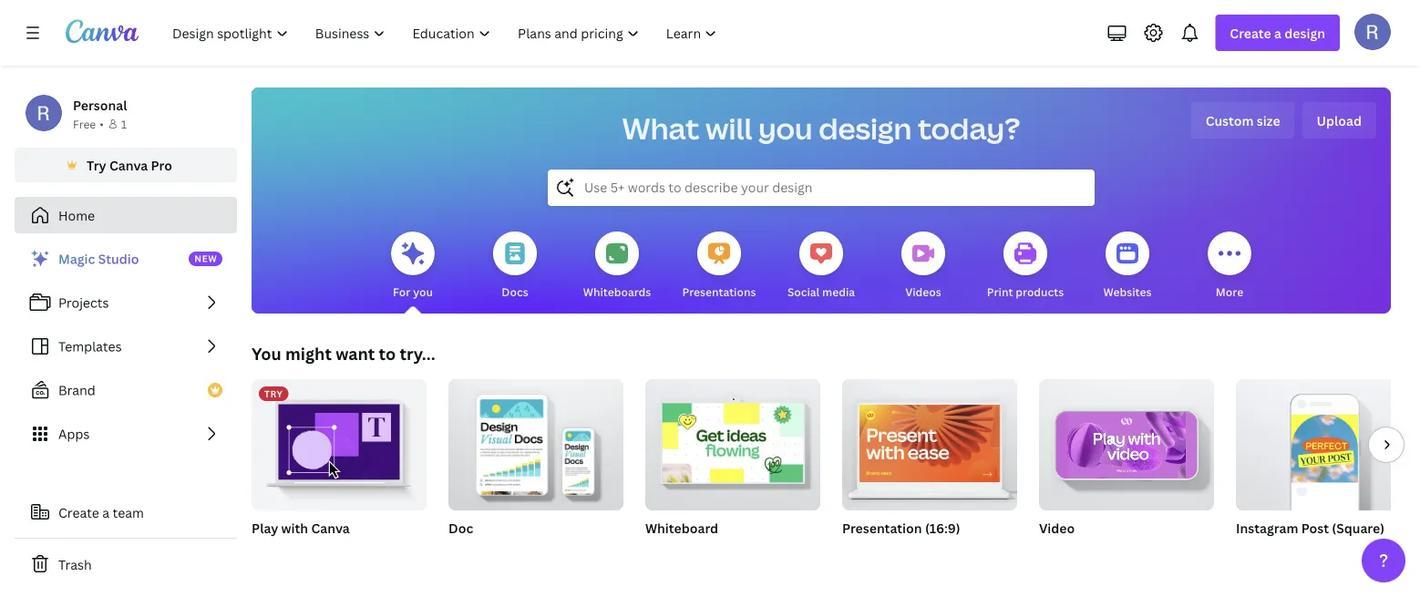 Task type: locate. For each thing, give the bounding box(es) containing it.
0 horizontal spatial you
[[413, 284, 433, 299]]

a for team
[[102, 504, 109, 521]]

play with canva
[[252, 519, 350, 536]]

create for create a team
[[58, 504, 99, 521]]

custom
[[1206, 112, 1254, 129]]

to
[[379, 342, 396, 365]]

play with canva group
[[252, 379, 427, 538]]

None search field
[[548, 170, 1095, 206]]

1 vertical spatial design
[[819, 108, 912, 148]]

try down you
[[264, 387, 283, 400]]

home link
[[15, 197, 237, 233]]

home
[[58, 206, 95, 224]]

group
[[449, 372, 624, 511], [645, 372, 820, 511], [842, 372, 1017, 511], [1039, 372, 1214, 511], [1236, 372, 1411, 511]]

create a team button
[[15, 494, 237, 531]]

try
[[87, 156, 106, 174], [264, 387, 283, 400]]

custom size button
[[1191, 102, 1295, 139]]

create inside button
[[58, 504, 99, 521]]

print products
[[987, 284, 1064, 299]]

1 vertical spatial try
[[264, 387, 283, 400]]

3 group from the left
[[842, 372, 1017, 511]]

create
[[1230, 24, 1271, 41], [58, 504, 99, 521]]

0 vertical spatial a
[[1274, 24, 1282, 41]]

websites button
[[1104, 219, 1152, 314]]

1 horizontal spatial you
[[758, 108, 813, 148]]

personal
[[73, 96, 127, 113]]

canva
[[109, 156, 148, 174], [311, 519, 350, 536]]

video group
[[1039, 372, 1214, 560]]

you right will
[[758, 108, 813, 148]]

you right for
[[413, 284, 433, 299]]

try down • on the top left of the page
[[87, 156, 106, 174]]

doc group
[[449, 372, 624, 560]]

trash link
[[15, 546, 237, 583]]

social
[[788, 284, 820, 299]]

4 group from the left
[[1039, 372, 1214, 511]]

0 horizontal spatial create
[[58, 504, 99, 521]]

1 vertical spatial canva
[[311, 519, 350, 536]]

1 horizontal spatial canva
[[311, 519, 350, 536]]

1 horizontal spatial try
[[264, 387, 283, 400]]

team
[[113, 504, 144, 521]]

whiteboards button
[[583, 219, 651, 314]]

1 horizontal spatial create
[[1230, 24, 1271, 41]]

0 horizontal spatial canva
[[109, 156, 148, 174]]

today?
[[918, 108, 1020, 148]]

for you button
[[391, 219, 435, 314]]

1 vertical spatial you
[[413, 284, 433, 299]]

design left ruby anderson image
[[1285, 24, 1325, 41]]

canva right with
[[311, 519, 350, 536]]

print
[[987, 284, 1013, 299]]

0 horizontal spatial try
[[87, 156, 106, 174]]

design
[[1285, 24, 1325, 41], [819, 108, 912, 148]]

(square)
[[1332, 519, 1385, 536]]

canva inside button
[[109, 156, 148, 174]]

a inside create a team button
[[102, 504, 109, 521]]

Search search field
[[584, 170, 1058, 205]]

you
[[758, 108, 813, 148], [413, 284, 433, 299]]

post
[[1302, 519, 1329, 536]]

0 vertical spatial create
[[1230, 24, 1271, 41]]

1 horizontal spatial design
[[1285, 24, 1325, 41]]

create a team
[[58, 504, 144, 521]]

5 group from the left
[[1236, 372, 1411, 511]]

create left team
[[58, 504, 99, 521]]

group for presentation (16:9)
[[842, 372, 1017, 511]]

1 vertical spatial a
[[102, 504, 109, 521]]

videos button
[[902, 219, 945, 314]]

presentation (16:9)
[[842, 519, 961, 536]]

try canva pro
[[87, 156, 172, 174]]

try inside try canva pro button
[[87, 156, 106, 174]]

design inside dropdown button
[[1285, 24, 1325, 41]]

0 vertical spatial canva
[[109, 156, 148, 174]]

docs button
[[493, 219, 537, 314]]

new
[[194, 253, 217, 265]]

1
[[121, 116, 127, 131]]

list
[[15, 241, 237, 452]]

2 group from the left
[[645, 372, 820, 511]]

top level navigation element
[[160, 15, 732, 51]]

videos
[[905, 284, 941, 299]]

create up custom size
[[1230, 24, 1271, 41]]

a left team
[[102, 504, 109, 521]]

instagram
[[1236, 519, 1298, 536]]

try inside play with canva group
[[264, 387, 283, 400]]

0 vertical spatial try
[[87, 156, 106, 174]]

canva left pro
[[109, 156, 148, 174]]

a
[[1274, 24, 1282, 41], [102, 504, 109, 521]]

upload
[[1317, 112, 1362, 129]]

design up search 'search field'
[[819, 108, 912, 148]]

magic studio
[[58, 250, 139, 268]]

projects link
[[15, 284, 237, 321]]

list containing magic studio
[[15, 241, 237, 452]]

magic
[[58, 250, 95, 268]]

free
[[73, 116, 96, 131]]

docs
[[502, 284, 528, 299]]

0 vertical spatial design
[[1285, 24, 1325, 41]]

create inside dropdown button
[[1230, 24, 1271, 41]]

whiteboard
[[645, 519, 718, 536]]

a inside the create a design dropdown button
[[1274, 24, 1282, 41]]

1 horizontal spatial a
[[1274, 24, 1282, 41]]

a up size
[[1274, 24, 1282, 41]]

0 horizontal spatial a
[[102, 504, 109, 521]]

1 vertical spatial create
[[58, 504, 99, 521]]

0 vertical spatial you
[[758, 108, 813, 148]]

doc
[[449, 519, 473, 536]]

what will you design today?
[[622, 108, 1020, 148]]

will
[[706, 108, 752, 148]]



Task type: vqa. For each thing, say whether or not it's contained in the screenshot.
group corresponding to Video
yes



Task type: describe. For each thing, give the bounding box(es) containing it.
apps
[[58, 425, 90, 443]]

products
[[1016, 284, 1064, 299]]

video
[[1039, 519, 1075, 536]]

play
[[252, 519, 278, 536]]

group for instagram post (square)
[[1236, 372, 1411, 511]]

create a design button
[[1216, 15, 1340, 51]]

projects
[[58, 294, 109, 311]]

apps link
[[15, 416, 237, 452]]

presentations
[[682, 284, 756, 299]]

whiteboards
[[583, 284, 651, 299]]

presentation (16:9) group
[[842, 372, 1017, 560]]

want
[[336, 342, 375, 365]]

try for try
[[264, 387, 283, 400]]

0 horizontal spatial design
[[819, 108, 912, 148]]

social media
[[788, 284, 855, 299]]

templates
[[58, 338, 122, 355]]

templates link
[[15, 328, 237, 365]]

websites
[[1104, 284, 1152, 299]]

might
[[285, 342, 332, 365]]

ruby anderson image
[[1355, 13, 1391, 50]]

you might want to try...
[[252, 342, 435, 365]]

custom size
[[1206, 112, 1280, 129]]

group for video
[[1039, 372, 1214, 511]]

for
[[393, 284, 411, 299]]

whiteboard group
[[645, 372, 820, 560]]

create for create a design
[[1230, 24, 1271, 41]]

upload button
[[1302, 102, 1377, 139]]

brand
[[58, 382, 96, 399]]

trash
[[58, 556, 92, 573]]

size
[[1257, 112, 1280, 129]]

free •
[[73, 116, 104, 131]]

canva inside group
[[311, 519, 350, 536]]

with
[[281, 519, 308, 536]]

studio
[[98, 250, 139, 268]]

group for whiteboard
[[645, 372, 820, 511]]

try...
[[400, 342, 435, 365]]

(16:9)
[[925, 519, 961, 536]]

you
[[252, 342, 281, 365]]

instagram post (square) group
[[1236, 372, 1411, 560]]

instagram post (square)
[[1236, 519, 1385, 536]]

more button
[[1208, 219, 1252, 314]]

create a design
[[1230, 24, 1325, 41]]

you inside button
[[413, 284, 433, 299]]

presentations button
[[682, 219, 756, 314]]

more
[[1216, 284, 1244, 299]]

for you
[[393, 284, 433, 299]]

try for try canva pro
[[87, 156, 106, 174]]

print products button
[[987, 219, 1064, 314]]

brand link
[[15, 372, 237, 408]]

presentation
[[842, 519, 922, 536]]

try canva pro button
[[15, 148, 237, 182]]

1 group from the left
[[449, 372, 624, 511]]

social media button
[[788, 219, 855, 314]]

pro
[[151, 156, 172, 174]]

a for design
[[1274, 24, 1282, 41]]

media
[[822, 284, 855, 299]]

•
[[100, 116, 104, 131]]

what
[[622, 108, 700, 148]]



